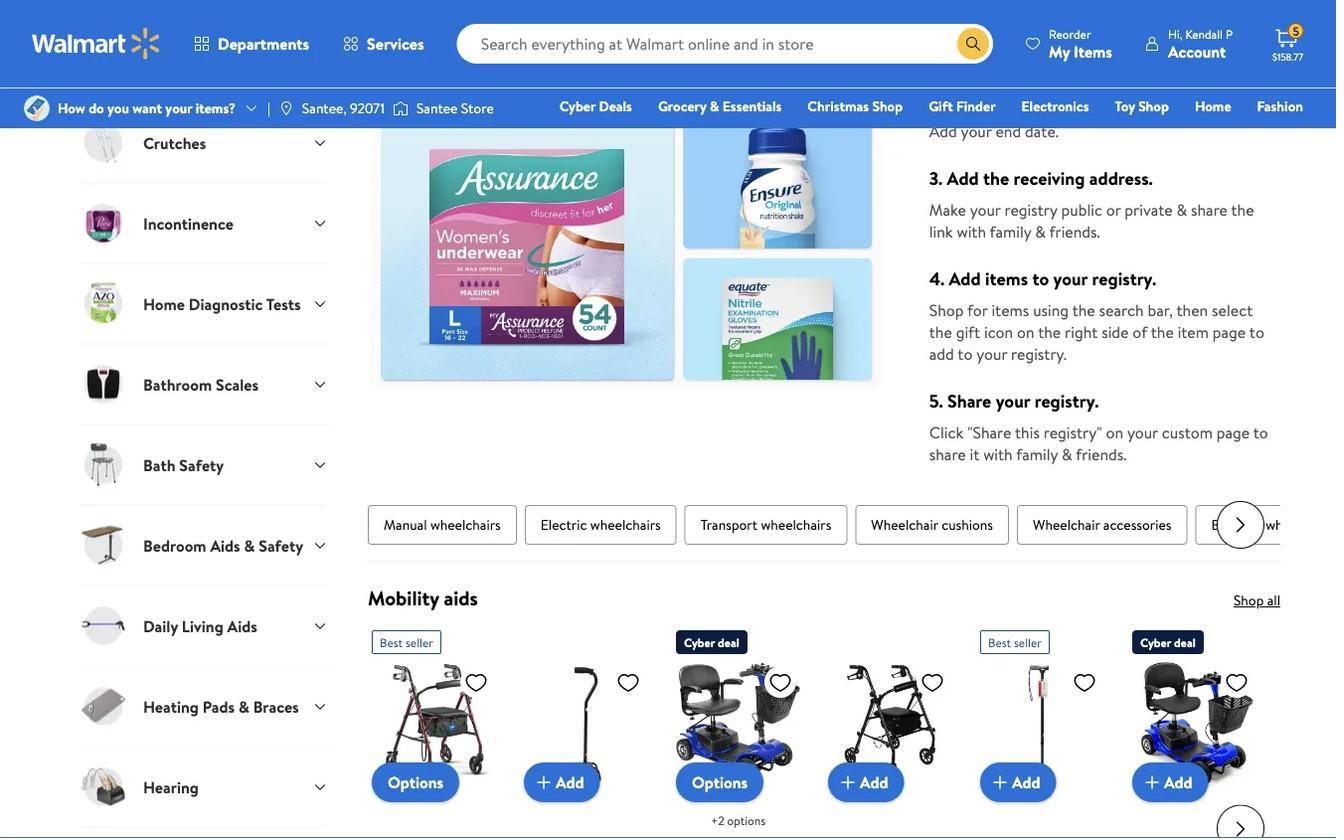 Task type: vqa. For each thing, say whether or not it's contained in the screenshot.
Wheelchair accessories link
yes



Task type: describe. For each thing, give the bounding box(es) containing it.
5.
[[929, 389, 943, 414]]

shop all
[[1234, 591, 1281, 610]]

family for receiving
[[990, 221, 1032, 243]]

walmart+ link
[[1235, 123, 1313, 145]]

home diagnostic tests
[[143, 293, 301, 315]]

braces
[[253, 696, 299, 717]]

add inside the '4. add items to your registry. shop for items using the search bar, then select the gift icon on the right side of the item page to add to your registry.'
[[949, 267, 981, 292]]

services button
[[326, 20, 441, 68]]

bathroom scales
[[143, 373, 259, 395]]

cyber deal for 6th product group from the left
[[1141, 634, 1196, 651]]

how
[[58, 98, 85, 118]]

reorder my items
[[1049, 25, 1113, 62]]

manual wheelchairs link
[[368, 505, 517, 545]]

to up using
[[1033, 267, 1049, 292]]

auto link
[[1010, 123, 1058, 145]]

transport wheelchairs
[[701, 515, 832, 535]]

friends. for receiving
[[1050, 221, 1101, 243]]

registry
[[1075, 124, 1125, 144]]

options for deal
[[692, 772, 748, 794]]

Search search field
[[457, 24, 993, 64]]

departments
[[218, 33, 309, 55]]

share inside "3. add the receiving address. make your registry public or private & share the link with family & friends."
[[1191, 199, 1228, 221]]

add to favorites list, medline steel rollator walker, folding rolling walker, 6" wheels, 350lb weight capacity, burgundy red frame image
[[464, 670, 488, 695]]

wheelchair for wheelchair accessories
[[1033, 515, 1100, 535]]

page inside the '4. add items to your registry. shop for items using the search bar, then select the gift icon on the right side of the item page to add to your registry.'
[[1213, 321, 1246, 343]]

services
[[367, 33, 424, 55]]

gift finder link
[[920, 95, 1005, 117]]

add to cart image for equate comfort grip walking cane, height adjustable cane with wrist strap, black image
[[988, 771, 1012, 795]]

wheelchair cushions
[[871, 515, 993, 535]]

3.
[[929, 166, 943, 191]]

your down for
[[977, 343, 1008, 365]]

safety inside dropdown button
[[259, 534, 303, 556]]

share
[[948, 389, 992, 414]]

2 product group from the left
[[524, 623, 648, 838]]

the left right
[[1038, 321, 1061, 343]]

add to favorites list, equate comfort grip walking cane, height adjustable cane with wrist strap, black image
[[1073, 670, 1097, 695]]

registry link
[[1066, 123, 1134, 145]]

options
[[727, 812, 766, 829]]

scales
[[216, 373, 259, 395]]

want
[[133, 98, 162, 118]]

clear search field text image
[[934, 36, 950, 52]]

best for equate comfort grip walking cane, height adjustable cane with wrist strap, black image
[[988, 634, 1011, 651]]

equate comfort grip walking cane, height adjustable cane with wrist strap, black image
[[980, 662, 1105, 787]]

cyber deal for third product group
[[684, 634, 740, 651]]

date.
[[1025, 120, 1059, 142]]

electric
[[541, 515, 587, 535]]

toy shop
[[1115, 96, 1169, 116]]

registry. down using
[[1011, 343, 1067, 365]]

seller for 2nd product group from the right
[[1014, 634, 1042, 651]]

wheelchair accessories
[[1033, 515, 1172, 535]]

 image for how do you want your items?
[[24, 95, 50, 121]]

create a caregiver registry image
[[371, 104, 882, 390]]

home for home diagnostic tests
[[143, 293, 185, 315]]

add to favorites list, 1inchome 4 wheel mobility scooter for seniors, folding electric powered wheelchair device for adults, elderly, gift for elderly, blue image
[[769, 670, 793, 695]]

the right of
[[1151, 321, 1174, 343]]

your inside "3. add the receiving address. make your registry public or private & share the link with family & friends."
[[970, 199, 1001, 221]]

santee
[[417, 98, 458, 118]]

kendall
[[1186, 25, 1223, 42]]

bathroom scales button
[[80, 344, 328, 424]]

4 product group from the left
[[828, 623, 953, 838]]

living
[[182, 615, 223, 637]]

one
[[1151, 124, 1181, 144]]

hearing
[[143, 776, 199, 798]]

bath
[[143, 454, 176, 476]]

best for "medline steel rollator walker, folding rolling walker, 6" wheels, 350lb weight capacity, burgundy red frame" image
[[380, 634, 403, 651]]

add to cart image for equate quad cane with small base, adjustable height quad cane and walking stick with small base, holds up to 300 pounds, black, universal "image"
[[532, 771, 556, 795]]

the down walmart+
[[1232, 199, 1255, 221]]

your down finder
[[961, 120, 992, 142]]

shop left the 2.
[[872, 96, 903, 116]]

account
[[1168, 40, 1226, 62]]

fashion link
[[1249, 95, 1313, 117]]

5
[[1293, 23, 1300, 39]]

your left custom
[[1128, 422, 1158, 444]]

right
[[1065, 321, 1098, 343]]

2.
[[929, 88, 943, 113]]

"any
[[976, 42, 1007, 64]]

wheelchair cushions link
[[855, 505, 1009, 545]]

cyber deals link
[[551, 95, 641, 117]]

then
[[1177, 299, 1208, 321]]

transport
[[701, 515, 758, 535]]

0 horizontal spatial cyber
[[560, 96, 596, 116]]

registry"
[[1044, 422, 1102, 444]]

bedroom
[[143, 534, 206, 556]]

auto
[[1019, 124, 1049, 144]]

departments button
[[177, 20, 326, 68]]

electronics
[[1022, 96, 1089, 116]]

deal for add to favorites list, 1inchome 4 wheel mobility scooter for seniors, folding electric powered wheelchair device for adults, elderly, gift for elderly, blue image
[[718, 634, 740, 651]]

$158.77
[[1273, 50, 1304, 63]]

grocery
[[658, 96, 707, 116]]

toy shop link
[[1106, 95, 1178, 117]]

using
[[1033, 299, 1069, 321]]

public
[[1061, 199, 1103, 221]]

diagnostic
[[189, 293, 263, 315]]

next slide for navpills list image
[[1217, 501, 1265, 549]]

icon
[[984, 321, 1013, 343]]

my
[[1049, 40, 1070, 62]]

your up the this on the right bottom of the page
[[996, 389, 1031, 414]]

shop all link
[[1234, 591, 1281, 610]]

finder
[[957, 96, 996, 116]]

2. name your registry. add your end date.
[[929, 88, 1101, 142]]

fashion
[[1258, 96, 1304, 116]]

occasion"
[[1011, 42, 1076, 64]]

1 product group from the left
[[372, 623, 496, 838]]

bathroom
[[143, 373, 212, 395]]

& left public
[[1035, 221, 1046, 243]]

equate quad cane with small base, adjustable height quad cane and walking stick with small base, holds up to 300 pounds, black, universal image
[[524, 662, 648, 787]]

share inside 5. share your registry. click "share this registry" on your custom page to share it with family & friends.
[[929, 444, 966, 466]]

5 product group from the left
[[980, 623, 1105, 838]]

1inchome 4 wheel mobility scooter for seniors, folding electric powered wheelchair device for adults, elderly, gift for elderly, blue image
[[676, 662, 800, 787]]

tests
[[266, 293, 301, 315]]

the right using
[[1073, 299, 1096, 321]]

deals
[[599, 96, 632, 116]]

items?
[[196, 98, 236, 118]]

side
[[1102, 321, 1129, 343]]

on inside the '4. add items to your registry. shop for items using the search bar, then select the gift icon on the right side of the item page to add to your registry.'
[[1017, 321, 1035, 343]]

add button for equate quad cane with small base, adjustable height quad cane and walking stick with small base, holds up to 300 pounds, black, universal "image"
[[524, 763, 600, 803]]

add to favorites list, equate quad cane with small base, adjustable height quad cane and walking stick with small base, holds up to 300 pounds, black, universal image
[[617, 670, 640, 695]]

registry. inside 5. share your registry. click "share this registry" on your custom page to share it with family & friends.
[[1035, 389, 1099, 414]]

options for seller
[[388, 772, 444, 794]]

christmas shop link
[[799, 95, 912, 117]]

registry. up search
[[1092, 267, 1157, 292]]

transport wheelchairs link
[[685, 505, 848, 545]]

with for add
[[957, 221, 986, 243]]

4.
[[929, 267, 945, 292]]

shop right toy
[[1139, 96, 1169, 116]]

options link for seller
[[372, 763, 460, 803]]

6 product group from the left
[[1133, 623, 1257, 838]]

4. add items to your registry. shop for items using the search bar, then select the gift icon on the right side of the item page to add to your registry.
[[929, 267, 1265, 365]]

daily living aids
[[143, 615, 257, 637]]

1. go to "my registries" select "any occasion"
[[929, 9, 1106, 64]]

family for registry.
[[1017, 444, 1058, 466]]

add button for equate comfort grip walking cane, height adjustable cane with wrist strap, black image
[[980, 763, 1057, 803]]

shop left all
[[1234, 591, 1264, 610]]

grocery & essentials link
[[649, 95, 791, 117]]

home link
[[1186, 95, 1241, 117]]

address.
[[1090, 166, 1153, 191]]

do
[[89, 98, 104, 118]]

incontinence
[[143, 212, 234, 234]]

incontinence button
[[80, 183, 328, 263]]



Task type: locate. For each thing, give the bounding box(es) containing it.
2 deal from the left
[[1174, 634, 1196, 651]]

items up for
[[985, 267, 1028, 292]]

to up search icon
[[971, 9, 988, 34]]

family
[[990, 221, 1032, 243], [1017, 444, 1058, 466]]

one debit link
[[1142, 123, 1227, 145]]

friends. left the or
[[1050, 221, 1101, 243]]

heating
[[143, 696, 199, 717]]

wheelchairs right next slide for navpills list icon
[[1266, 515, 1336, 535]]

0 horizontal spatial on
[[1017, 321, 1035, 343]]

store
[[461, 98, 494, 118]]

1 horizontal spatial best
[[988, 634, 1011, 651]]

friends. inside 5. share your registry. click "share this registry" on your custom page to share it with family & friends.
[[1076, 444, 1127, 466]]

gift
[[956, 321, 981, 343]]

add to cart image for equate rolling walker for seniors, rollator walker with seat and wheels, black image
[[836, 771, 860, 795]]

0 horizontal spatial options
[[388, 772, 444, 794]]

1.
[[929, 9, 940, 34]]

1 deal from the left
[[718, 634, 740, 651]]

0 vertical spatial home
[[1195, 96, 1232, 116]]

0 horizontal spatial best
[[380, 634, 403, 651]]

wheelchair left accessories
[[1033, 515, 1100, 535]]

1 horizontal spatial  image
[[393, 98, 409, 118]]

0 horizontal spatial  image
[[24, 95, 50, 121]]

electronics link
[[1013, 95, 1098, 117]]

cyber up 1inchome 4 wheel mobility scooter for seniors, folding electric powered wheelchair device for adults, elderly, gift for elderly, blue image
[[684, 634, 715, 651]]

family down receiving
[[990, 221, 1032, 243]]

deal up furgle 4 wheels mobility scooter, electric powered wheelchair device for travel, adults, elderly, blue image
[[1174, 634, 1196, 651]]

0 horizontal spatial safety
[[179, 454, 224, 476]]

accessories
[[1104, 515, 1172, 535]]

1 horizontal spatial cyber
[[684, 634, 715, 651]]

 image for santee store
[[393, 98, 409, 118]]

add button for furgle 4 wheels mobility scooter, electric powered wheelchair device for travel, adults, elderly, blue image
[[1133, 763, 1209, 803]]

hi, kendall p account
[[1168, 25, 1233, 62]]

or
[[1106, 199, 1121, 221]]

item
[[1178, 321, 1209, 343]]

2 add button from the left
[[828, 763, 904, 803]]

add to favorites list, equate rolling walker for seniors, rollator walker with seat and wheels, black image
[[921, 670, 945, 695]]

 image left how
[[24, 95, 50, 121]]

|
[[267, 98, 270, 118]]

with right 'it' at the right bottom of the page
[[984, 444, 1013, 466]]

gift
[[929, 96, 953, 116]]

deal up 1inchome 4 wheel mobility scooter for seniors, folding electric powered wheelchair device for adults, elderly, gift for elderly, blue image
[[718, 634, 740, 651]]

receiving
[[1014, 166, 1085, 191]]

add to favorites list, furgle 4 wheels mobility scooter, electric powered wheelchair device for travel, adults, elderly, blue image
[[1225, 670, 1249, 695]]

custom
[[1162, 422, 1213, 444]]

gift finder
[[929, 96, 996, 116]]

wheelchairs right electric
[[591, 515, 661, 535]]

with inside "3. add the receiving address. make your registry public or private & share the link with family & friends."
[[957, 221, 986, 243]]

2 options from the left
[[692, 772, 748, 794]]

+2
[[711, 812, 724, 829]]

aids right 'bedroom'
[[210, 534, 240, 556]]

share left 'it' at the right bottom of the page
[[929, 444, 966, 466]]

4 wheelchairs from the left
[[1266, 515, 1336, 535]]

& inside 5. share your registry. click "share this registry" on your custom page to share it with family & friends.
[[1062, 444, 1073, 466]]

family right "share
[[1017, 444, 1058, 466]]

1 horizontal spatial deal
[[1174, 634, 1196, 651]]

1 horizontal spatial safety
[[259, 534, 303, 556]]

shop
[[872, 96, 903, 116], [1139, 96, 1169, 116], [929, 299, 964, 321], [1234, 591, 1264, 610]]

wheelchairs for manual wheelchairs
[[430, 515, 501, 535]]

seller up equate comfort grip walking cane, height adjustable cane with wrist strap, black image
[[1014, 634, 1042, 651]]

page right custom
[[1217, 422, 1250, 444]]

1 vertical spatial on
[[1106, 422, 1124, 444]]

wheelchairs for transport wheelchairs
[[761, 515, 832, 535]]

0 vertical spatial friends.
[[1050, 221, 1101, 243]]

furgle 4 wheels mobility scooter, electric powered wheelchair device for travel, adults, elderly, blue image
[[1133, 662, 1257, 787]]

cyber for 6th product group from the left
[[1141, 634, 1172, 651]]

best seller down "mobility" at the left bottom
[[380, 634, 433, 651]]

wheelchairs
[[430, 515, 501, 535], [591, 515, 661, 535], [761, 515, 832, 535], [1266, 515, 1336, 535]]

cyber deal up 1inchome 4 wheel mobility scooter for seniors, folding electric powered wheelchair device for adults, elderly, gift for elderly, blue image
[[684, 634, 740, 651]]

best seller for 2nd product group from the right
[[988, 634, 1042, 651]]

with right link
[[957, 221, 986, 243]]

Walmart Site-Wide search field
[[457, 24, 993, 64]]

wheelchairs for bariatric wheelchairs
[[1266, 515, 1336, 535]]

1 horizontal spatial home
[[1195, 96, 1232, 116]]

4 add button from the left
[[1133, 763, 1209, 803]]

make
[[929, 199, 966, 221]]

the
[[983, 166, 1010, 191], [1232, 199, 1255, 221], [1073, 299, 1096, 321], [929, 321, 952, 343], [1038, 321, 1061, 343], [1151, 321, 1174, 343]]

cyber deal
[[684, 634, 740, 651], [1141, 634, 1196, 651]]

1 vertical spatial items
[[992, 299, 1029, 321]]

wheelchairs for electric wheelchairs
[[591, 515, 661, 535]]

 image
[[278, 100, 294, 116]]

the left gift at right top
[[929, 321, 952, 343]]

cyber left deals at top left
[[560, 96, 596, 116]]

& right 'bedroom'
[[244, 534, 255, 556]]

medline steel rollator walker, folding rolling walker, 6" wheels, 350lb weight capacity, burgundy red frame image
[[372, 662, 496, 787]]

1 add to cart image from the left
[[532, 771, 556, 795]]

1 add to cart image from the left
[[836, 771, 860, 795]]

wheelchair
[[871, 515, 938, 535], [1033, 515, 1100, 535]]

registry. up date.
[[1037, 88, 1101, 113]]

to right add
[[958, 343, 973, 365]]

next slide for product carousel list image
[[1217, 805, 1265, 838]]

& right the this on the right bottom of the page
[[1062, 444, 1073, 466]]

5. share your registry. click "share this registry" on your custom page to share it with family & friends.
[[929, 389, 1269, 466]]

page
[[1213, 321, 1246, 343], [1217, 422, 1250, 444]]

friends. up wheelchair accessories
[[1076, 444, 1127, 466]]

best down "mobility" at the left bottom
[[380, 634, 403, 651]]

92071
[[350, 98, 385, 118]]

shop inside the '4. add items to your registry. shop for items using the search bar, then select the gift icon on the right side of the item page to add to your registry.'
[[929, 299, 964, 321]]

1 vertical spatial aids
[[227, 615, 257, 637]]

& right "private"
[[1177, 199, 1187, 221]]

fashion auto
[[1019, 96, 1304, 144]]

0 horizontal spatial wheelchair
[[871, 515, 938, 535]]

your right make
[[970, 199, 1001, 221]]

0 horizontal spatial best seller
[[380, 634, 433, 651]]

1 horizontal spatial cyber deal
[[1141, 634, 1196, 651]]

santee, 92071
[[302, 98, 385, 118]]

registry
[[1005, 199, 1058, 221]]

deal
[[718, 634, 740, 651], [1174, 634, 1196, 651]]

seller for first product group from the left
[[406, 634, 433, 651]]

cyber deal up furgle 4 wheels mobility scooter, electric powered wheelchair device for travel, adults, elderly, blue image
[[1141, 634, 1196, 651]]

2 wheelchairs from the left
[[591, 515, 661, 535]]

0 vertical spatial on
[[1017, 321, 1035, 343]]

to inside 5. share your registry. click "share this registry" on your custom page to share it with family & friends.
[[1254, 422, 1269, 444]]

home for home
[[1195, 96, 1232, 116]]

0 vertical spatial family
[[990, 221, 1032, 243]]

best seller for first product group from the left
[[380, 634, 433, 651]]

&
[[710, 96, 719, 116], [1177, 199, 1187, 221], [1035, 221, 1046, 243], [1062, 444, 1073, 466], [244, 534, 255, 556], [239, 696, 250, 717]]

2 add to cart image from the left
[[1141, 771, 1164, 795]]

0 horizontal spatial home
[[143, 293, 185, 315]]

walmart image
[[32, 28, 161, 60]]

1 cyber deal from the left
[[684, 634, 740, 651]]

cyber deals
[[560, 96, 632, 116]]

 image right 92071
[[393, 98, 409, 118]]

to right item
[[1250, 321, 1265, 343]]

1 vertical spatial page
[[1217, 422, 1250, 444]]

add to cart image
[[532, 771, 556, 795], [988, 771, 1012, 795]]

friends. inside "3. add the receiving address. make your registry public or private & share the link with family & friends."
[[1050, 221, 1101, 243]]

3 wheelchairs from the left
[[761, 515, 832, 535]]

add inside 2. name your registry. add your end date.
[[929, 120, 957, 142]]

select
[[929, 42, 972, 64]]

page right item
[[1213, 321, 1246, 343]]

1 horizontal spatial options link
[[676, 763, 764, 803]]

aids right 'living' at the bottom left
[[227, 615, 257, 637]]

safety
[[179, 454, 224, 476], [259, 534, 303, 556]]

"my
[[992, 9, 1022, 34]]

share right "private"
[[1191, 199, 1228, 221]]

wheelchairs inside the "electric wheelchairs" link
[[591, 515, 661, 535]]

on
[[1017, 321, 1035, 343], [1106, 422, 1124, 444]]

shop left for
[[929, 299, 964, 321]]

it
[[970, 444, 980, 466]]

essentials
[[723, 96, 782, 116]]

0 horizontal spatial deal
[[718, 634, 740, 651]]

private
[[1125, 199, 1173, 221]]

page inside 5. share your registry. click "share this registry" on your custom page to share it with family & friends.
[[1217, 422, 1250, 444]]

santee,
[[302, 98, 347, 118]]

registries"
[[1026, 9, 1106, 34]]

& right grocery
[[710, 96, 719, 116]]

& inside dropdown button
[[239, 696, 250, 717]]

1 vertical spatial with
[[984, 444, 1013, 466]]

1 vertical spatial friends.
[[1076, 444, 1127, 466]]

search icon image
[[966, 36, 982, 52]]

0 vertical spatial page
[[1213, 321, 1246, 343]]

aids
[[210, 534, 240, 556], [227, 615, 257, 637]]

bariatric wheelchairs link
[[1196, 505, 1336, 545]]

1 best seller from the left
[[380, 634, 433, 651]]

1 vertical spatial share
[[929, 444, 966, 466]]

wheelchairs inside manual wheelchairs link
[[430, 515, 501, 535]]

cyber for third product group
[[684, 634, 715, 651]]

home left diagnostic
[[143, 293, 185, 315]]

+2 options
[[711, 812, 766, 829]]

all
[[1268, 591, 1281, 610]]

cyber up furgle 4 wheels mobility scooter, electric powered wheelchair device for travel, adults, elderly, blue image
[[1141, 634, 1172, 651]]

seller down the 'mobility aids'
[[406, 634, 433, 651]]

1 seller from the left
[[406, 634, 433, 651]]

registry. up registry"
[[1035, 389, 1099, 414]]

1 add button from the left
[[524, 763, 600, 803]]

0 horizontal spatial options link
[[372, 763, 460, 803]]

on right registry"
[[1106, 422, 1124, 444]]

family inside "3. add the receiving address. make your registry public or private & share the link with family & friends."
[[990, 221, 1032, 243]]

1 vertical spatial home
[[143, 293, 185, 315]]

1 horizontal spatial best seller
[[988, 634, 1042, 651]]

0 vertical spatial share
[[1191, 199, 1228, 221]]

1 horizontal spatial on
[[1106, 422, 1124, 444]]

2 add to cart image from the left
[[988, 771, 1012, 795]]

1 options link from the left
[[372, 763, 460, 803]]

2 seller from the left
[[1014, 634, 1042, 651]]

link
[[929, 221, 953, 243]]

wheelchairs right manual
[[430, 515, 501, 535]]

toy
[[1115, 96, 1135, 116]]

your
[[998, 88, 1032, 113], [165, 98, 192, 118], [961, 120, 992, 142], [970, 199, 1001, 221], [1054, 267, 1088, 292], [977, 343, 1008, 365], [996, 389, 1031, 414], [1128, 422, 1158, 444]]

1 horizontal spatial add to cart image
[[988, 771, 1012, 795]]

1 wheelchair from the left
[[871, 515, 938, 535]]

home
[[1195, 96, 1232, 116], [143, 293, 185, 315]]

bedroom aids & safety button
[[80, 505, 328, 585]]

your right the want
[[165, 98, 192, 118]]

wheelchairs inside bariatric wheelchairs link
[[1266, 515, 1336, 535]]

1 options from the left
[[388, 772, 444, 794]]

bedroom aids & safety
[[143, 534, 303, 556]]

add to cart image for furgle 4 wheels mobility scooter, electric powered wheelchair device for travel, adults, elderly, blue image
[[1141, 771, 1164, 795]]

with for share
[[984, 444, 1013, 466]]

on right icon
[[1017, 321, 1035, 343]]

mobility aids
[[368, 584, 478, 612]]

0 horizontal spatial add to cart image
[[532, 771, 556, 795]]

1 best from the left
[[380, 634, 403, 651]]

registry.
[[1037, 88, 1101, 113], [1092, 267, 1157, 292], [1011, 343, 1067, 365], [1035, 389, 1099, 414]]

0 horizontal spatial seller
[[406, 634, 433, 651]]

mobility
[[368, 584, 439, 612]]

1 horizontal spatial options
[[692, 772, 748, 794]]

of
[[1133, 321, 1148, 343]]

& inside dropdown button
[[244, 534, 255, 556]]

search
[[1099, 299, 1144, 321]]

0 vertical spatial aids
[[210, 534, 240, 556]]

0 vertical spatial safety
[[179, 454, 224, 476]]

 image
[[24, 95, 50, 121], [393, 98, 409, 118]]

wheelchair for wheelchair cushions
[[871, 515, 938, 535]]

the up 'registry' on the right of the page
[[983, 166, 1010, 191]]

this
[[1015, 422, 1040, 444]]

manual wheelchairs
[[384, 515, 501, 535]]

add inside "3. add the receiving address. make your registry public or private & share the link with family & friends."
[[947, 166, 979, 191]]

"share
[[968, 422, 1012, 444]]

2 horizontal spatial cyber
[[1141, 634, 1172, 651]]

3 add button from the left
[[980, 763, 1057, 803]]

daily
[[143, 615, 178, 637]]

heating pads & braces button
[[80, 666, 328, 746]]

aids
[[444, 584, 478, 612]]

hearing button
[[80, 746, 328, 827]]

1 horizontal spatial share
[[1191, 199, 1228, 221]]

3 product group from the left
[[676, 623, 800, 838]]

1 horizontal spatial add to cart image
[[1141, 771, 1164, 795]]

options
[[388, 772, 444, 794], [692, 772, 748, 794]]

cushions
[[942, 515, 993, 535]]

home inside 'dropdown button'
[[143, 293, 185, 315]]

add button
[[524, 763, 600, 803], [828, 763, 904, 803], [980, 763, 1057, 803], [1133, 763, 1209, 803]]

deal for add to favorites list, furgle 4 wheels mobility scooter, electric powered wheelchair device for travel, adults, elderly, blue image
[[1174, 634, 1196, 651]]

best up equate comfort grip walking cane, height adjustable cane with wrist strap, black image
[[988, 634, 1011, 651]]

0 vertical spatial with
[[957, 221, 986, 243]]

your up end
[[998, 88, 1032, 113]]

how do you want your items?
[[58, 98, 236, 118]]

to inside 1. go to "my registries" select "any occasion"
[[971, 9, 988, 34]]

safety inside "dropdown button"
[[179, 454, 224, 476]]

2 options link from the left
[[676, 763, 764, 803]]

with inside 5. share your registry. click "share this registry" on your custom page to share it with family & friends.
[[984, 444, 1013, 466]]

2 best seller from the left
[[988, 634, 1042, 651]]

0 horizontal spatial share
[[929, 444, 966, 466]]

2 best from the left
[[988, 634, 1011, 651]]

one debit
[[1151, 124, 1218, 144]]

manual
[[384, 515, 427, 535]]

for
[[968, 299, 988, 321]]

to right custom
[[1254, 422, 1269, 444]]

add to cart image
[[836, 771, 860, 795], [1141, 771, 1164, 795]]

1 horizontal spatial seller
[[1014, 634, 1042, 651]]

add button for equate rolling walker for seniors, rollator walker with seat and wheels, black image
[[828, 763, 904, 803]]

& right pads
[[239, 696, 250, 717]]

your up using
[[1054, 267, 1088, 292]]

product group
[[372, 623, 496, 838], [524, 623, 648, 838], [676, 623, 800, 838], [828, 623, 953, 838], [980, 623, 1105, 838], [1133, 623, 1257, 838]]

equate rolling walker for seniors, rollator walker with seat and wheels, black image
[[828, 662, 953, 787]]

wheelchairs right transport
[[761, 515, 832, 535]]

0 vertical spatial items
[[985, 267, 1028, 292]]

hi,
[[1168, 25, 1183, 42]]

wheelchair left cushions
[[871, 515, 938, 535]]

2 wheelchair from the left
[[1033, 515, 1100, 535]]

reorder
[[1049, 25, 1091, 42]]

friends. for registry.
[[1076, 444, 1127, 466]]

family inside 5. share your registry. click "share this registry" on your custom page to share it with family & friends.
[[1017, 444, 1058, 466]]

wheelchairs inside transport wheelchairs link
[[761, 515, 832, 535]]

2 cyber deal from the left
[[1141, 634, 1196, 651]]

1 wheelchairs from the left
[[430, 515, 501, 535]]

santee store
[[417, 98, 494, 118]]

0 horizontal spatial cyber deal
[[684, 634, 740, 651]]

registry. inside 2. name your registry. add your end date.
[[1037, 88, 1101, 113]]

electric wheelchairs
[[541, 515, 661, 535]]

home up debit
[[1195, 96, 1232, 116]]

to
[[971, 9, 988, 34], [1033, 267, 1049, 292], [1250, 321, 1265, 343], [958, 343, 973, 365], [1254, 422, 1269, 444]]

0 horizontal spatial add to cart image
[[836, 771, 860, 795]]

items right for
[[992, 299, 1029, 321]]

on inside 5. share your registry. click "share this registry" on your custom page to share it with family & friends.
[[1106, 422, 1124, 444]]

1 horizontal spatial wheelchair
[[1033, 515, 1100, 535]]

best seller up equate comfort grip walking cane, height adjustable cane with wrist strap, black image
[[988, 634, 1042, 651]]

1 vertical spatial family
[[1017, 444, 1058, 466]]

1 vertical spatial safety
[[259, 534, 303, 556]]

options link for deal
[[676, 763, 764, 803]]



